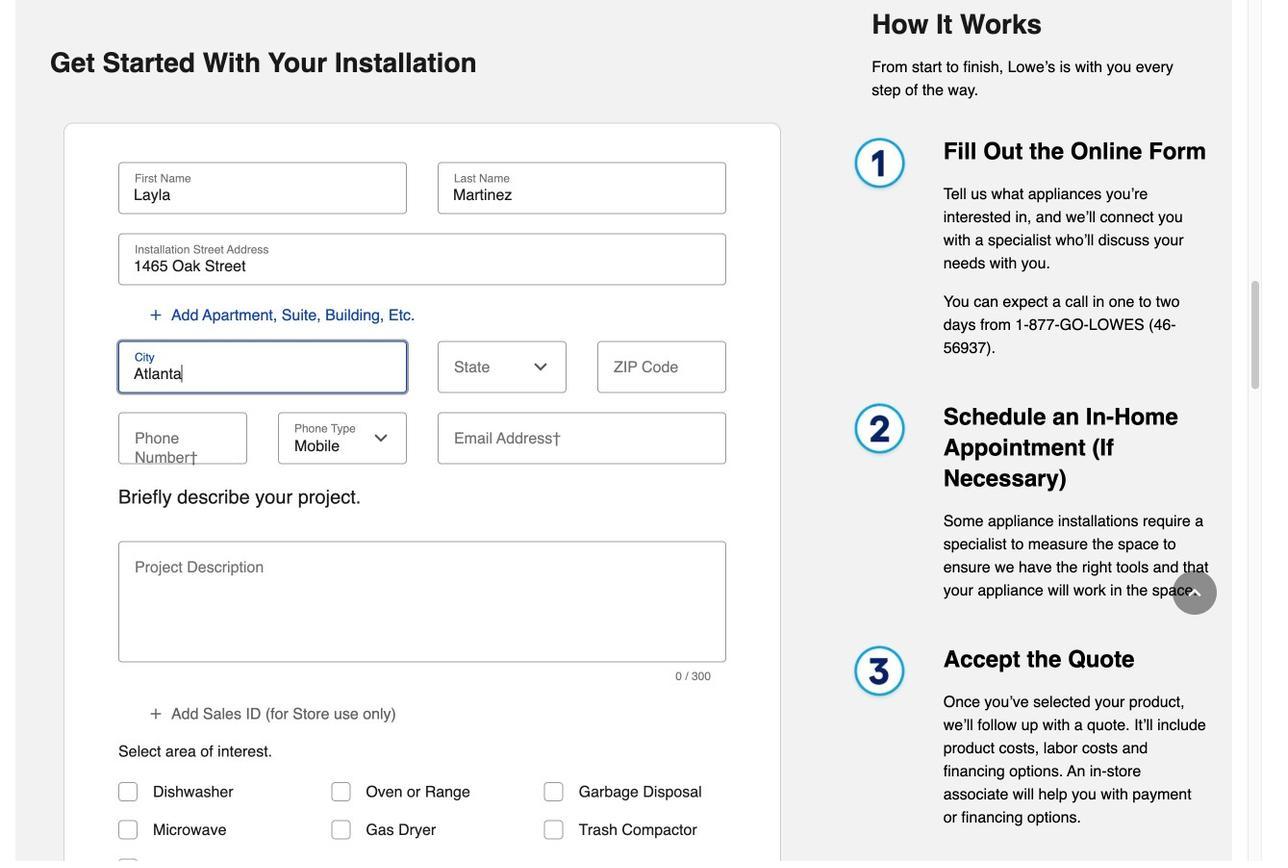 Task type: describe. For each thing, give the bounding box(es) containing it.
an icon of a number three. image
[[845, 644, 913, 705]]

an icon of a number one. image
[[845, 136, 913, 196]]

FirstName text field
[[126, 185, 399, 204]]

phoneNumber text field
[[126, 412, 240, 455]]

chevron up image
[[1186, 583, 1205, 602]]

projectDescription text field
[[126, 568, 719, 653]]

an icon of a number two. image
[[845, 402, 913, 462]]



Task type: vqa. For each thing, say whether or not it's contained in the screenshot.
) for ( 6 )
no



Task type: locate. For each thing, give the bounding box(es) containing it.
1 vertical spatial plus image
[[148, 706, 164, 722]]

emailAddress text field
[[446, 412, 719, 455]]

plus image
[[148, 307, 164, 323], [148, 706, 164, 722]]

0 vertical spatial plus image
[[148, 307, 164, 323]]

1 plus image from the top
[[148, 307, 164, 323]]

zipcode text field
[[605, 341, 719, 383]]

address1 text field
[[126, 256, 719, 276]]

2 plus image from the top
[[148, 706, 164, 722]]

LastName text field
[[446, 185, 719, 204]]

city text field
[[126, 364, 399, 383]]

scroll to top element
[[1173, 571, 1217, 615]]



